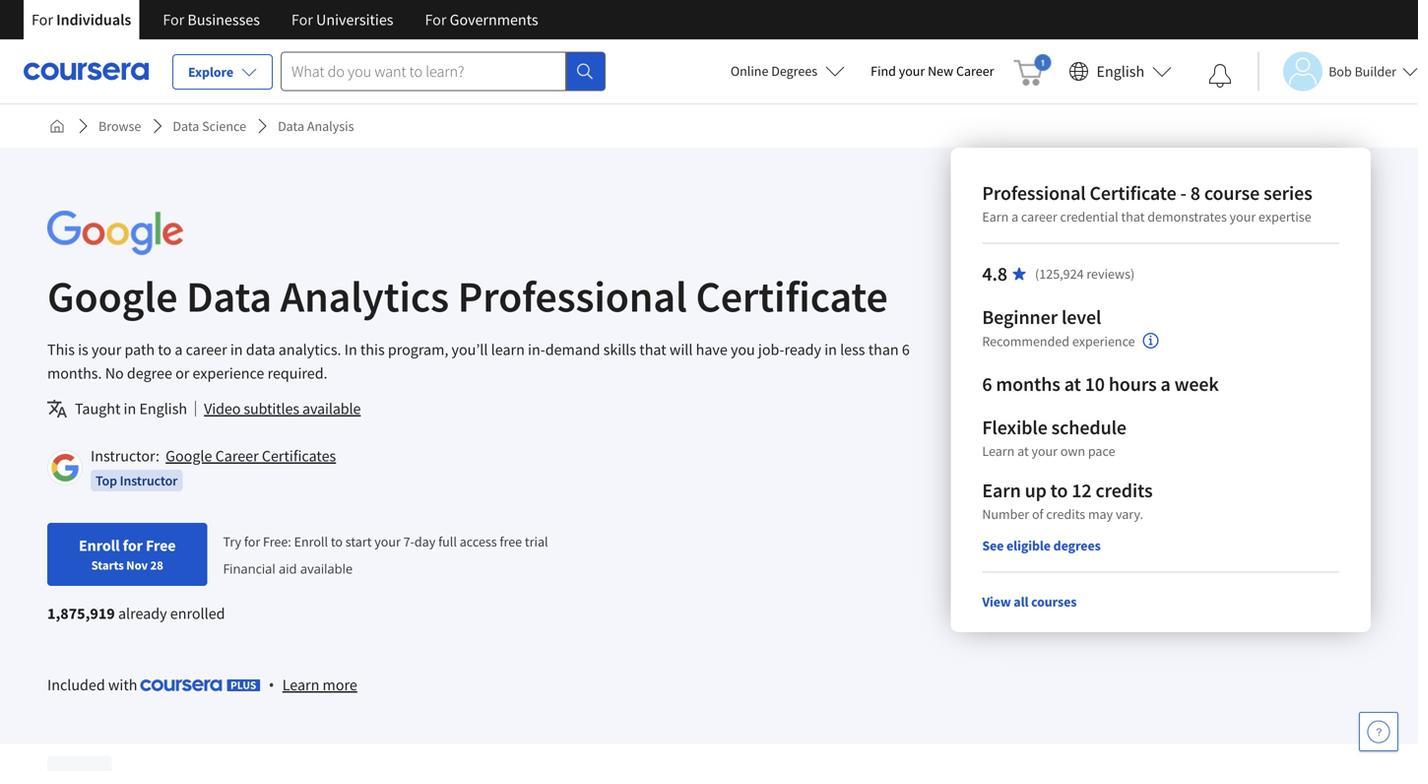 Task type: locate. For each thing, give the bounding box(es) containing it.
experience up video
[[193, 364, 264, 383]]

for for enroll
[[123, 536, 143, 556]]

credits down earn up to 12 credits
[[1047, 505, 1086, 523]]

1 vertical spatial career
[[215, 446, 259, 466]]

0 vertical spatial 6
[[902, 340, 910, 360]]

a up or
[[175, 340, 183, 360]]

credits up vary.
[[1096, 478, 1153, 503]]

enroll for free starts nov 28
[[79, 536, 176, 573]]

that left will
[[640, 340, 667, 360]]

0 vertical spatial that
[[1122, 208, 1145, 226]]

0 horizontal spatial english
[[139, 399, 187, 419]]

None search field
[[281, 52, 606, 91]]

for governments
[[425, 10, 539, 30]]

instructor
[[120, 472, 178, 490]]

english right shopping cart: 1 item icon
[[1097, 62, 1145, 81]]

top
[[96, 472, 117, 490]]

at inside flexible schedule learn at your own pace
[[1018, 442, 1029, 460]]

0 horizontal spatial at
[[1018, 442, 1029, 460]]

1 horizontal spatial professional
[[983, 181, 1086, 205]]

0 vertical spatial career
[[1022, 208, 1058, 226]]

0 vertical spatial english
[[1097, 62, 1145, 81]]

0 vertical spatial certificate
[[1090, 181, 1177, 205]]

2 horizontal spatial to
[[1051, 478, 1068, 503]]

for right 'try'
[[244, 533, 260, 550]]

for left individuals
[[32, 10, 53, 30]]

1 vertical spatial to
[[1051, 478, 1068, 503]]

certificate up ready
[[696, 269, 888, 324]]

6 left months
[[983, 372, 993, 397]]

career down video
[[215, 446, 259, 466]]

nov
[[126, 558, 148, 573]]

data left analysis
[[278, 117, 304, 135]]

a
[[1012, 208, 1019, 226], [175, 340, 183, 360], [1161, 372, 1171, 397]]

a for this is your path to a career in data analytics. in this program, you'll learn in-demand skills that will have you job-ready in less than 6 months. no degree or experience required.
[[175, 340, 183, 360]]

google inside instructor: google career certificates top instructor
[[166, 446, 212, 466]]

at down flexible
[[1018, 442, 1029, 460]]

4 for from the left
[[425, 10, 447, 30]]

1 vertical spatial earn
[[983, 478, 1021, 503]]

1 horizontal spatial in
[[230, 340, 243, 360]]

7-
[[404, 533, 415, 550]]

0 horizontal spatial credits
[[1047, 505, 1086, 523]]

a left credential
[[1012, 208, 1019, 226]]

1 vertical spatial google
[[166, 446, 212, 466]]

for left 'businesses'
[[163, 10, 184, 30]]

that inside this is your path to a career in data analytics. in this program, you'll learn in-demand skills that will have you job-ready in less than 6 months. no degree or experience required.
[[640, 340, 667, 360]]

experience inside this is your path to a career in data analytics. in this program, you'll learn in-demand skills that will have you job-ready in less than 6 months. no degree or experience required.
[[193, 364, 264, 383]]

learn
[[491, 340, 525, 360]]

financial aid available button
[[223, 560, 353, 578]]

0 vertical spatial available
[[302, 399, 361, 419]]

0 horizontal spatial a
[[175, 340, 183, 360]]

enroll right free:
[[294, 533, 328, 550]]

view all courses
[[983, 593, 1077, 611]]

0 horizontal spatial in
[[124, 399, 136, 419]]

1 vertical spatial certificate
[[696, 269, 888, 324]]

google up "instructor"
[[166, 446, 212, 466]]

earn up to 12 credits
[[983, 478, 1153, 503]]

start
[[346, 533, 372, 550]]

earn up 4.8
[[983, 208, 1009, 226]]

vary.
[[1116, 505, 1144, 523]]

1 horizontal spatial learn
[[983, 442, 1015, 460]]

experience down level
[[1073, 332, 1136, 350]]

enrolled
[[170, 604, 225, 624]]

2 vertical spatial a
[[1161, 372, 1171, 397]]

learn inside flexible schedule learn at your own pace
[[983, 442, 1015, 460]]

0 horizontal spatial career
[[186, 340, 227, 360]]

a inside this is your path to a career in data analytics. in this program, you'll learn in-demand skills that will have you job-ready in less than 6 months. no degree or experience required.
[[175, 340, 183, 360]]

0 horizontal spatial professional
[[458, 269, 687, 324]]

1 horizontal spatial career
[[1022, 208, 1058, 226]]

experience
[[1073, 332, 1136, 350], [193, 364, 264, 383]]

shopping cart: 1 item image
[[1014, 54, 1052, 86]]

1 horizontal spatial 6
[[983, 372, 993, 397]]

credits
[[1096, 478, 1153, 503], [1047, 505, 1086, 523]]

1 vertical spatial that
[[640, 340, 667, 360]]

0 vertical spatial at
[[1065, 372, 1081, 397]]

2 earn from the top
[[983, 478, 1021, 503]]

career
[[957, 62, 995, 80], [215, 446, 259, 466]]

1 horizontal spatial to
[[331, 533, 343, 550]]

professional
[[983, 181, 1086, 205], [458, 269, 687, 324]]

demand
[[545, 340, 600, 360]]

your inside flexible schedule learn at your own pace
[[1032, 442, 1058, 460]]

1 vertical spatial english
[[139, 399, 187, 419]]

that right credential
[[1122, 208, 1145, 226]]

4.8
[[983, 262, 1008, 286]]

in
[[230, 340, 243, 360], [825, 340, 837, 360], [124, 399, 136, 419]]

career left credential
[[1022, 208, 1058, 226]]

less
[[840, 340, 865, 360]]

0 vertical spatial to
[[158, 340, 172, 360]]

earn up number
[[983, 478, 1021, 503]]

your inside try for free: enroll to start your 7-day full access free trial financial aid available
[[375, 533, 401, 550]]

1 horizontal spatial for
[[244, 533, 260, 550]]

data left science
[[173, 117, 199, 135]]

expertise
[[1259, 208, 1312, 226]]

for for governments
[[425, 10, 447, 30]]

in left the data
[[230, 340, 243, 360]]

to inside this is your path to a career in data analytics. in this program, you'll learn in-demand skills that will have you job-ready in less than 6 months. no degree or experience required.
[[158, 340, 172, 360]]

job-
[[758, 340, 785, 360]]

courses
[[1032, 593, 1077, 611]]

for inside enroll for free starts nov 28
[[123, 536, 143, 556]]

1 horizontal spatial that
[[1122, 208, 1145, 226]]

0 horizontal spatial certificate
[[696, 269, 888, 324]]

to left start
[[331, 533, 343, 550]]

0 vertical spatial professional
[[983, 181, 1086, 205]]

your left own
[[1032, 442, 1058, 460]]

learn right •
[[282, 675, 320, 695]]

analytics.
[[279, 340, 341, 360]]

available right aid
[[300, 560, 353, 578]]

1 vertical spatial learn
[[282, 675, 320, 695]]

in right taught
[[124, 399, 136, 419]]

1 horizontal spatial a
[[1012, 208, 1019, 226]]

0 horizontal spatial to
[[158, 340, 172, 360]]

online degrees
[[731, 62, 818, 80]]

career right new
[[957, 62, 995, 80]]

certificate up credential
[[1090, 181, 1177, 205]]

your down course
[[1230, 208, 1256, 226]]

english down degree
[[139, 399, 187, 419]]

professional up demand
[[458, 269, 687, 324]]

available inside button
[[302, 399, 361, 419]]

What do you want to learn? text field
[[281, 52, 566, 91]]

0 horizontal spatial learn
[[282, 675, 320, 695]]

online
[[731, 62, 769, 80]]

your left 7-
[[375, 533, 401, 550]]

1 horizontal spatial credits
[[1096, 478, 1153, 503]]

0 horizontal spatial 6
[[902, 340, 910, 360]]

for inside try for free: enroll to start your 7-day full access free trial financial aid available
[[244, 533, 260, 550]]

career inside professional certificate - 8 course series earn a career credential that demonstrates your expertise
[[1022, 208, 1058, 226]]

a left week
[[1161, 372, 1171, 397]]

bob builder button
[[1258, 52, 1419, 91]]

career up or
[[186, 340, 227, 360]]

course
[[1205, 181, 1260, 205]]

2 vertical spatial to
[[331, 533, 343, 550]]

banner navigation
[[16, 0, 554, 39]]

data for data analysis
[[278, 117, 304, 135]]

1,875,919 already enrolled
[[47, 604, 225, 624]]

1 horizontal spatial at
[[1065, 372, 1081, 397]]

professional up credential
[[983, 181, 1086, 205]]

2 for from the left
[[163, 10, 184, 30]]

learn
[[983, 442, 1015, 460], [282, 675, 320, 695]]

for up what do you want to learn? text box
[[425, 10, 447, 30]]

1 horizontal spatial career
[[957, 62, 995, 80]]

1 horizontal spatial experience
[[1073, 332, 1136, 350]]

up
[[1025, 478, 1047, 503]]

0 vertical spatial earn
[[983, 208, 1009, 226]]

series
[[1264, 181, 1313, 205]]

your right 'is'
[[92, 340, 121, 360]]

enroll up the "starts"
[[79, 536, 120, 556]]

governments
[[450, 10, 539, 30]]

free
[[146, 536, 176, 556]]

to inside try for free: enroll to start your 7-day full access free trial financial aid available
[[331, 533, 343, 550]]

0 horizontal spatial that
[[640, 340, 667, 360]]

see
[[983, 537, 1004, 555]]

access
[[460, 533, 497, 550]]

1 horizontal spatial english
[[1097, 62, 1145, 81]]

for
[[244, 533, 260, 550], [123, 536, 143, 556]]

1 vertical spatial career
[[186, 340, 227, 360]]

to left 12 on the right
[[1051, 478, 1068, 503]]

subtitles
[[244, 399, 299, 419]]

0 horizontal spatial enroll
[[79, 536, 120, 556]]

english inside button
[[1097, 62, 1145, 81]]

1 vertical spatial credits
[[1047, 505, 1086, 523]]

aid
[[279, 560, 297, 578]]

beginner
[[983, 305, 1058, 330]]

at left 10
[[1065, 372, 1081, 397]]

demonstrates
[[1148, 208, 1227, 226]]

0 vertical spatial learn
[[983, 442, 1015, 460]]

10
[[1085, 372, 1105, 397]]

data for data science
[[173, 117, 199, 135]]

0 horizontal spatial career
[[215, 446, 259, 466]]

that
[[1122, 208, 1145, 226], [640, 340, 667, 360]]

1 vertical spatial a
[[175, 340, 183, 360]]

data science link
[[165, 108, 254, 144]]

english
[[1097, 62, 1145, 81], [139, 399, 187, 419]]

2 horizontal spatial a
[[1161, 372, 1171, 397]]

for left the 'universities'
[[292, 10, 313, 30]]

credential
[[1061, 208, 1119, 226]]

a for 6 months at 10 hours a week
[[1161, 372, 1171, 397]]

available down required.
[[302, 399, 361, 419]]

is
[[78, 340, 88, 360]]

1 vertical spatial experience
[[193, 364, 264, 383]]

businesses
[[188, 10, 260, 30]]

1 for from the left
[[32, 10, 53, 30]]

for up nov
[[123, 536, 143, 556]]

may
[[1089, 505, 1113, 523]]

science
[[202, 117, 246, 135]]

data science
[[173, 117, 246, 135]]

for businesses
[[163, 10, 260, 30]]

0 horizontal spatial experience
[[193, 364, 264, 383]]

data up the data
[[186, 269, 272, 324]]

6 right than
[[902, 340, 910, 360]]

of
[[1032, 505, 1044, 523]]

in left less
[[825, 340, 837, 360]]

learn down flexible
[[983, 442, 1015, 460]]

trial
[[525, 533, 548, 550]]

3 for from the left
[[292, 10, 313, 30]]

that inside professional certificate - 8 course series earn a career credential that demonstrates your expertise
[[1122, 208, 1145, 226]]

coursera image
[[24, 55, 149, 87]]

all
[[1014, 593, 1029, 611]]

1 vertical spatial available
[[300, 560, 353, 578]]

1 vertical spatial at
[[1018, 442, 1029, 460]]

google up path
[[47, 269, 178, 324]]

1 horizontal spatial enroll
[[294, 533, 328, 550]]

learn more link
[[282, 673, 357, 697]]

0 vertical spatial career
[[957, 62, 995, 80]]

0 vertical spatial a
[[1012, 208, 1019, 226]]

recommended
[[983, 332, 1070, 350]]

0 vertical spatial experience
[[1073, 332, 1136, 350]]

reviews)
[[1087, 265, 1135, 283]]

to right path
[[158, 340, 172, 360]]

google
[[47, 269, 178, 324], [166, 446, 212, 466]]

financial
[[223, 560, 275, 578]]

degree
[[127, 364, 172, 383]]

enroll inside enroll for free starts nov 28
[[79, 536, 120, 556]]

builder
[[1355, 63, 1397, 80]]

for for try
[[244, 533, 260, 550]]

months
[[996, 372, 1061, 397]]

1 horizontal spatial certificate
[[1090, 181, 1177, 205]]

0 horizontal spatial for
[[123, 536, 143, 556]]

this
[[47, 340, 75, 360]]

1 earn from the top
[[983, 208, 1009, 226]]



Task type: vqa. For each thing, say whether or not it's contained in the screenshot.
the bottom English
yes



Task type: describe. For each thing, give the bounding box(es) containing it.
data analysis
[[278, 117, 354, 135]]

try for free: enroll to start your 7-day full access free trial financial aid available
[[223, 533, 548, 578]]

•
[[269, 674, 275, 695]]

certificate inside professional certificate - 8 course series earn a career credential that demonstrates your expertise
[[1090, 181, 1177, 205]]

for for universities
[[292, 10, 313, 30]]

enroll inside try for free: enroll to start your 7-day full access free trial financial aid available
[[294, 533, 328, 550]]

your inside this is your path to a career in data analytics. in this program, you'll learn in-demand skills that will have you job-ready in less than 6 months. no degree or experience required.
[[92, 340, 121, 360]]

number
[[983, 505, 1030, 523]]

information about difficulty level pre-requisites. image
[[1143, 333, 1159, 349]]

2 horizontal spatial in
[[825, 340, 837, 360]]

level
[[1062, 305, 1102, 330]]

you'll
[[452, 340, 488, 360]]

career inside find your new career link
[[957, 62, 995, 80]]

hours
[[1109, 372, 1157, 397]]

already
[[118, 604, 167, 624]]

online degrees button
[[715, 49, 861, 93]]

your inside professional certificate - 8 course series earn a career credential that demonstrates your expertise
[[1230, 208, 1256, 226]]

help center image
[[1367, 720, 1391, 744]]

in
[[345, 340, 357, 360]]

your right find
[[899, 62, 925, 80]]

explore
[[188, 63, 234, 81]]

1 vertical spatial 6
[[983, 372, 993, 397]]

ready
[[785, 340, 822, 360]]

week
[[1175, 372, 1219, 397]]

no
[[105, 364, 124, 383]]

new
[[928, 62, 954, 80]]

career inside instructor: google career certificates top instructor
[[215, 446, 259, 466]]

program,
[[388, 340, 449, 360]]

coursera plus image
[[141, 680, 261, 691]]

-
[[1181, 181, 1187, 205]]

flexible
[[983, 415, 1048, 440]]

1 vertical spatial professional
[[458, 269, 687, 324]]

(125,924
[[1035, 265, 1084, 283]]

to for try for free: enroll to start your 7-day full access free trial financial aid available
[[331, 533, 343, 550]]

0 vertical spatial credits
[[1096, 478, 1153, 503]]

find your new career
[[871, 62, 995, 80]]

included
[[47, 675, 105, 695]]

number of credits may vary.
[[983, 505, 1144, 523]]

this is your path to a career in data analytics. in this program, you'll learn in-demand skills that will have you job-ready in less than 6 months. no degree or experience required.
[[47, 340, 910, 383]]

(125,924 reviews)
[[1035, 265, 1135, 283]]

for universities
[[292, 10, 394, 30]]

professional inside professional certificate - 8 course series earn a career credential that demonstrates your expertise
[[983, 181, 1086, 205]]

view all courses link
[[983, 593, 1077, 611]]

a inside professional certificate - 8 course series earn a career credential that demonstrates your expertise
[[1012, 208, 1019, 226]]

see eligible degrees
[[983, 537, 1101, 555]]

browse
[[99, 117, 141, 135]]

own
[[1061, 442, 1086, 460]]

6 inside this is your path to a career in data analytics. in this program, you'll learn in-demand skills that will have you job-ready in less than 6 months. no degree or experience required.
[[902, 340, 910, 360]]

with
[[108, 675, 137, 695]]

day
[[415, 533, 436, 550]]

recommended experience
[[983, 332, 1136, 350]]

professional certificate - 8 course series earn a career credential that demonstrates your expertise
[[983, 181, 1313, 226]]

1,875,919
[[47, 604, 115, 624]]

have
[[696, 340, 728, 360]]

for for individuals
[[32, 10, 53, 30]]

home image
[[49, 118, 65, 134]]

available inside try for free: enroll to start your 7-day full access free trial financial aid available
[[300, 560, 353, 578]]

flexible schedule learn at your own pace
[[983, 415, 1127, 460]]

this
[[360, 340, 385, 360]]

skills
[[604, 340, 637, 360]]

degrees
[[1054, 537, 1101, 555]]

english button
[[1062, 39, 1180, 103]]

view
[[983, 593, 1011, 611]]

google data analytics professional certificate
[[47, 269, 888, 324]]

instructor:
[[91, 446, 160, 466]]

will
[[670, 340, 693, 360]]

google career certificates link
[[166, 446, 336, 466]]

6 months at 10 hours a week
[[983, 372, 1219, 397]]

learn inside • learn more
[[282, 675, 320, 695]]

full
[[438, 533, 457, 550]]

universities
[[316, 10, 394, 30]]

google career certificates image
[[50, 453, 80, 483]]

eligible
[[1007, 537, 1051, 555]]

you
[[731, 340, 755, 360]]

show notifications image
[[1209, 64, 1233, 88]]

try
[[223, 533, 241, 550]]

data
[[246, 340, 275, 360]]

career inside this is your path to a career in data analytics. in this program, you'll learn in-demand skills that will have you job-ready in less than 6 months. no degree or experience required.
[[186, 340, 227, 360]]

earn inside professional certificate - 8 course series earn a career credential that demonstrates your expertise
[[983, 208, 1009, 226]]

28
[[150, 558, 163, 573]]

analysis
[[307, 117, 354, 135]]

in-
[[528, 340, 545, 360]]

8
[[1191, 181, 1201, 205]]

12
[[1072, 478, 1092, 503]]

google image
[[47, 211, 183, 255]]

explore button
[[172, 54, 273, 90]]

individuals
[[56, 10, 131, 30]]

• learn more
[[269, 674, 357, 695]]

or
[[175, 364, 189, 383]]

video subtitles available button
[[204, 397, 361, 421]]

for individuals
[[32, 10, 131, 30]]

0 vertical spatial google
[[47, 269, 178, 324]]

taught
[[75, 399, 121, 419]]

find your new career link
[[861, 59, 1004, 84]]

taught in english
[[75, 399, 187, 419]]

more
[[323, 675, 357, 695]]

to for this is your path to a career in data analytics. in this program, you'll learn in-demand skills that will have you job-ready in less than 6 months. no degree or experience required.
[[158, 340, 172, 360]]

months.
[[47, 364, 102, 383]]

free
[[500, 533, 522, 550]]

instructor: google career certificates top instructor
[[91, 446, 336, 490]]

for for businesses
[[163, 10, 184, 30]]



